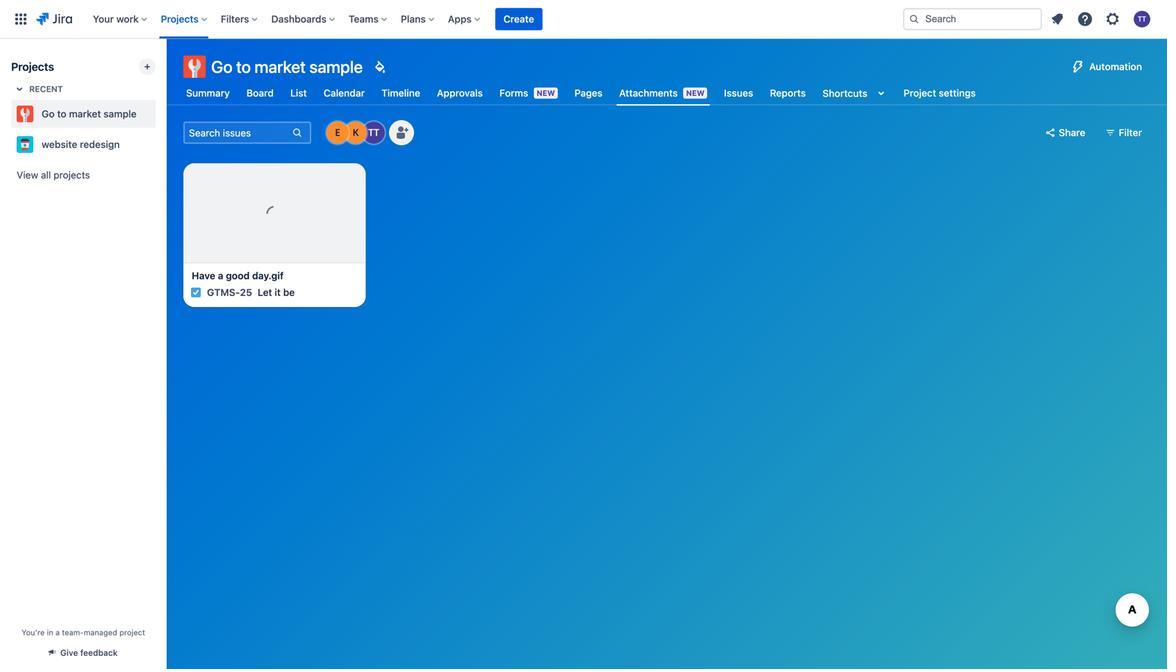 Task type: locate. For each thing, give the bounding box(es) containing it.
go up summary
[[211, 57, 233, 76]]

0 vertical spatial market
[[255, 57, 306, 76]]

project
[[904, 87, 937, 99]]

a up gtms- at the top
[[218, 270, 223, 282]]

go to market sample up list
[[211, 57, 363, 76]]

managed
[[84, 628, 117, 637]]

website redesign
[[42, 139, 120, 150]]

1 vertical spatial sample
[[104, 108, 137, 120]]

recent
[[29, 84, 63, 94]]

issues
[[725, 87, 754, 99]]

0 vertical spatial a
[[218, 270, 223, 282]]

go to market sample up website redesign
[[42, 108, 137, 120]]

new right the forms
[[537, 89, 555, 98]]

pages link
[[572, 81, 606, 106]]

1 vertical spatial go
[[42, 108, 55, 120]]

shortcuts button
[[820, 81, 893, 106]]

projects
[[54, 169, 90, 181]]

projects inside dropdown button
[[161, 13, 199, 25]]

sample up redesign on the left of page
[[104, 108, 137, 120]]

new inside attachments tab
[[687, 89, 705, 98]]

in
[[47, 628, 53, 637]]

1 new from the left
[[537, 89, 555, 98]]

go down recent
[[42, 108, 55, 120]]

market inside 'go to market sample' link
[[69, 108, 101, 120]]

banner
[[0, 0, 1168, 39]]

projects
[[161, 13, 199, 25], [11, 60, 54, 73]]

website
[[42, 139, 77, 150]]

0 horizontal spatial new
[[537, 89, 555, 98]]

add people image
[[393, 124, 410, 141]]

list link
[[288, 81, 310, 106]]

all
[[41, 169, 51, 181]]

share
[[1060, 127, 1086, 138]]

0 horizontal spatial market
[[69, 108, 101, 120]]

a
[[218, 270, 223, 282], [55, 628, 60, 637]]

new left the issues link
[[687, 89, 705, 98]]

0 vertical spatial sample
[[310, 57, 363, 76]]

new
[[537, 89, 555, 98], [687, 89, 705, 98]]

have a good day.gif
[[192, 270, 284, 282]]

1 horizontal spatial market
[[255, 57, 306, 76]]

25
[[240, 287, 252, 298]]

project
[[120, 628, 145, 637]]

1 horizontal spatial go
[[211, 57, 233, 76]]

automation image
[[1071, 58, 1087, 75]]

1 vertical spatial a
[[55, 628, 60, 637]]

view all projects
[[17, 169, 90, 181]]

1 vertical spatial market
[[69, 108, 101, 120]]

forms
[[500, 87, 529, 99]]

apps button
[[444, 8, 486, 30]]

list
[[290, 87, 307, 99]]

to up board
[[236, 57, 251, 76]]

settings
[[939, 87, 977, 99]]

collapse recent projects image
[[11, 81, 28, 97]]

give feedback button
[[41, 642, 126, 664]]

1 vertical spatial projects
[[11, 60, 54, 73]]

create
[[504, 13, 535, 25]]

market up website redesign
[[69, 108, 101, 120]]

jira image
[[36, 11, 72, 27], [36, 11, 72, 27]]

let
[[258, 287, 272, 298]]

dashboards
[[272, 13, 327, 25]]

0 vertical spatial to
[[236, 57, 251, 76]]

project settings
[[904, 87, 977, 99]]

to down recent
[[57, 108, 66, 120]]

sample up calendar
[[310, 57, 363, 76]]

task image
[[190, 287, 202, 298]]

go
[[211, 57, 233, 76], [42, 108, 55, 120]]

0 horizontal spatial go to market sample
[[42, 108, 137, 120]]

1 horizontal spatial go to market sample
[[211, 57, 363, 76]]

2 new from the left
[[687, 89, 705, 98]]

website redesign link
[[11, 131, 150, 158]]

summary
[[186, 87, 230, 99]]

share button
[[1040, 122, 1094, 144]]

attachments
[[620, 87, 678, 99]]

set project background image
[[371, 58, 388, 75]]

reports link
[[768, 81, 809, 106]]

market up list
[[255, 57, 306, 76]]

give
[[60, 648, 78, 658]]

tab list containing attachments
[[175, 81, 988, 106]]

1 vertical spatial to
[[57, 108, 66, 120]]

plans
[[401, 13, 426, 25]]

approvals link
[[434, 81, 486, 106]]

filters button
[[217, 8, 263, 30]]

a right in
[[55, 628, 60, 637]]

1 horizontal spatial to
[[236, 57, 251, 76]]

plans button
[[397, 8, 440, 30]]

timeline
[[382, 87, 421, 99]]

market
[[255, 57, 306, 76], [69, 108, 101, 120]]

your profile and settings image
[[1134, 11, 1151, 27]]

0 horizontal spatial go
[[42, 108, 55, 120]]

projects up the collapse recent projects icon
[[11, 60, 54, 73]]

automation
[[1090, 61, 1143, 72]]

approvals
[[437, 87, 483, 99]]

pages
[[575, 87, 603, 99]]

0 horizontal spatial projects
[[11, 60, 54, 73]]

teams button
[[345, 8, 393, 30]]

sample
[[310, 57, 363, 76], [104, 108, 137, 120]]

1 horizontal spatial new
[[687, 89, 705, 98]]

add to starred image
[[152, 136, 168, 153]]

your work button
[[89, 8, 153, 30]]

0 vertical spatial projects
[[161, 13, 199, 25]]

0 vertical spatial go
[[211, 57, 233, 76]]

team-
[[62, 628, 84, 637]]

settings image
[[1105, 11, 1122, 27]]

tab list
[[175, 81, 988, 106]]

board
[[247, 87, 274, 99]]

automation button
[[1065, 56, 1151, 78]]

1 horizontal spatial projects
[[161, 13, 199, 25]]

filters
[[221, 13, 249, 25]]

apps
[[448, 13, 472, 25]]

to
[[236, 57, 251, 76], [57, 108, 66, 120]]

shortcuts
[[823, 87, 868, 99]]

go to market sample
[[211, 57, 363, 76], [42, 108, 137, 120]]

projects up sidebar navigation image
[[161, 13, 199, 25]]



Task type: vqa. For each thing, say whether or not it's contained in the screenshot.
Unscheduled
no



Task type: describe. For each thing, give the bounding box(es) containing it.
issues link
[[722, 81, 757, 106]]

project settings link
[[901, 81, 979, 106]]

summary link
[[184, 81, 233, 106]]

search image
[[909, 14, 920, 25]]

create button
[[496, 8, 543, 30]]

add to starred image
[[152, 106, 168, 122]]

dashboards button
[[267, 8, 341, 30]]

Search field
[[904, 8, 1043, 30]]

you're in a team-managed project
[[22, 628, 145, 637]]

1 horizontal spatial sample
[[310, 57, 363, 76]]

redesign
[[80, 139, 120, 150]]

board link
[[244, 81, 277, 106]]

be
[[283, 287, 295, 298]]

timeline link
[[379, 81, 423, 106]]

reports
[[770, 87, 806, 99]]

your work
[[93, 13, 139, 25]]

projects button
[[157, 8, 213, 30]]

good
[[226, 270, 250, 282]]

1 horizontal spatial a
[[218, 270, 223, 282]]

calendar link
[[321, 81, 368, 106]]

calendar
[[324, 87, 365, 99]]

notifications image
[[1050, 11, 1066, 27]]

1 vertical spatial go to market sample
[[42, 108, 137, 120]]

day.gif
[[252, 270, 284, 282]]

have
[[192, 270, 215, 282]]

your
[[93, 13, 114, 25]]

go to market sample link
[[11, 100, 150, 128]]

new for forms
[[537, 89, 555, 98]]

primary element
[[8, 0, 893, 39]]

0 horizontal spatial a
[[55, 628, 60, 637]]

Search issues text field
[[185, 123, 291, 143]]

you're
[[22, 628, 45, 637]]

it
[[275, 287, 281, 298]]

0 vertical spatial go to market sample
[[211, 57, 363, 76]]

teams
[[349, 13, 379, 25]]

appswitcher icon image
[[13, 11, 29, 27]]

sidebar navigation image
[[152, 56, 182, 83]]

attachments tab
[[617, 81, 711, 106]]

gtms-25 let it be
[[207, 287, 295, 298]]

0 horizontal spatial to
[[57, 108, 66, 120]]

work
[[116, 13, 139, 25]]

go inside 'go to market sample' link
[[42, 108, 55, 120]]

0 horizontal spatial sample
[[104, 108, 137, 120]]

create project image
[[142, 61, 153, 72]]

give feedback
[[60, 648, 118, 658]]

view all projects link
[[11, 163, 156, 188]]

filter button
[[1100, 122, 1151, 144]]

banner containing your work
[[0, 0, 1168, 39]]

view
[[17, 169, 38, 181]]

feedback
[[80, 648, 118, 658]]

gtms-
[[207, 287, 240, 298]]

help image
[[1077, 11, 1094, 27]]

filter
[[1120, 127, 1143, 138]]

new for attachments
[[687, 89, 705, 98]]



